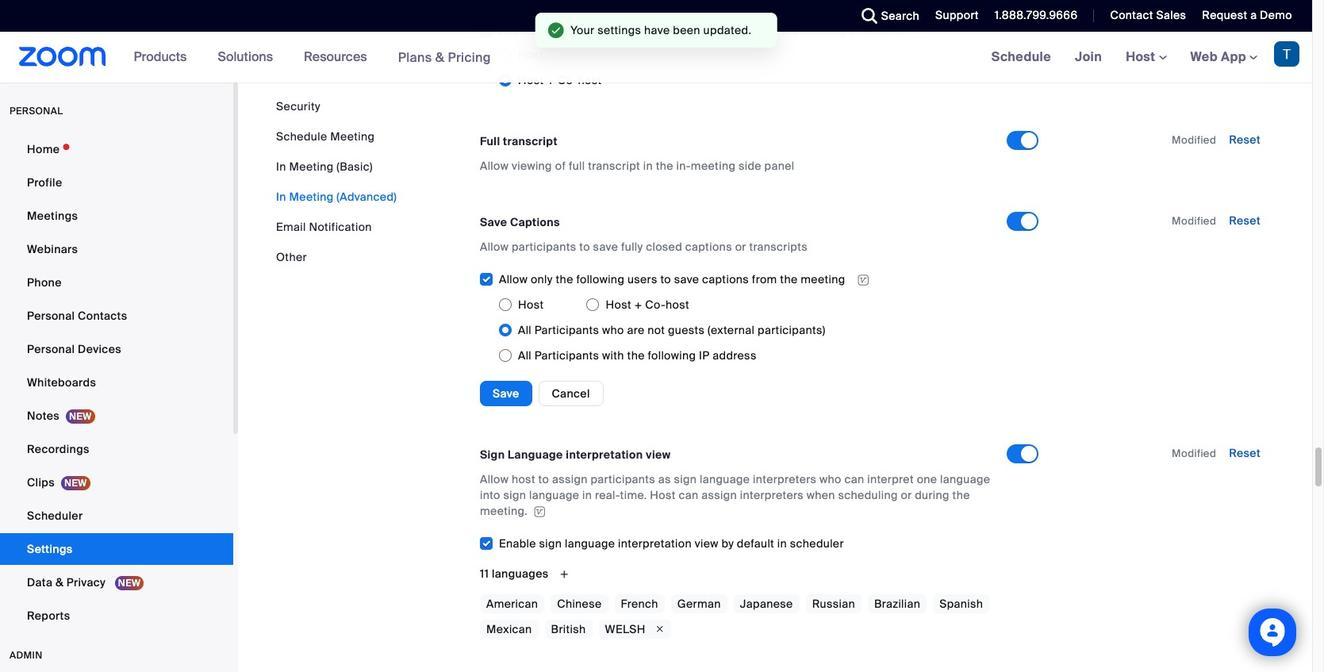 Task type: locate. For each thing, give the bounding box(es) containing it.
2 modified from the top
[[1172, 214, 1216, 228]]

participants down the captions on the top left of page
[[512, 240, 576, 254]]

& right plans
[[435, 49, 445, 65]]

admin
[[10, 649, 43, 662]]

can up scheduling
[[845, 472, 864, 487]]

users inside application
[[628, 272, 658, 286]]

british
[[551, 622, 586, 637]]

1 vertical spatial following
[[576, 272, 625, 286]]

transcripts
[[749, 240, 808, 254]]

save
[[480, 215, 507, 229], [493, 387, 519, 401]]

view left by
[[695, 537, 719, 551]]

the down the captions on the top left of page
[[556, 272, 573, 286]]

allow only the following users to save captions from the meeting
[[499, 272, 848, 286]]

2 only from the top
[[531, 272, 553, 286]]

0 vertical spatial users
[[628, 24, 658, 38]]

sign
[[480, 448, 505, 462]]

2 vertical spatial meeting
[[289, 190, 334, 204]]

in left the in- at the top of page
[[643, 159, 653, 173]]

1 vertical spatial or
[[735, 240, 746, 254]]

1 vertical spatial who
[[820, 472, 842, 487]]

&
[[435, 49, 445, 65], [55, 575, 64, 590]]

1 horizontal spatial view
[[695, 537, 719, 551]]

0 vertical spatial reset button
[[1229, 132, 1261, 147]]

save inside button
[[493, 387, 519, 401]]

host inside meetings navigation
[[1126, 48, 1159, 65]]

only left your on the left top of the page
[[531, 24, 553, 38]]

schedule meeting
[[276, 129, 375, 144]]

& right data
[[55, 575, 64, 590]]

captions for save
[[702, 272, 749, 286]]

resources
[[304, 48, 367, 65]]

2 horizontal spatial in
[[777, 537, 787, 551]]

other
[[276, 250, 307, 264]]

0 vertical spatial interpretation
[[566, 448, 643, 462]]

1 vertical spatial schedule
[[276, 129, 327, 144]]

& inside personal menu menu
[[55, 575, 64, 590]]

1 vertical spatial all
[[518, 348, 532, 363]]

in
[[643, 159, 653, 173], [582, 488, 592, 502], [777, 537, 787, 551]]

option group down for
[[499, 42, 1007, 93]]

assign up by
[[702, 488, 737, 502]]

0 vertical spatial reset
[[1229, 132, 1261, 147]]

interpreters up when
[[753, 472, 817, 487]]

with
[[602, 348, 624, 363]]

host
[[518, 48, 544, 62], [1126, 48, 1159, 65], [518, 73, 544, 87], [518, 298, 544, 312], [606, 298, 632, 312], [650, 488, 676, 502]]

1 participants from the top
[[535, 323, 599, 337]]

personal up whiteboards
[[27, 342, 75, 356]]

language up add languages icon
[[565, 537, 615, 551]]

1 horizontal spatial host
[[578, 73, 602, 87]]

3 modified from the top
[[1172, 447, 1216, 460]]

0 vertical spatial in
[[276, 159, 286, 174]]

the inside allow host to assign participants as sign language interpreters who can interpret one language into sign language in real-time. host can assign interpreters when scheduling or during the meeting.
[[953, 488, 970, 502]]

full
[[569, 159, 585, 173]]

co- up not
[[645, 298, 666, 312]]

support version for allow only the following users to save captions from the meeting - allow only the following users to save captions from the meeting image
[[852, 273, 875, 287]]

in for in meeting (basic)
[[276, 159, 286, 174]]

1 vertical spatial meeting
[[289, 159, 334, 174]]

+ up are
[[634, 298, 642, 312]]

schedule down security at the top of page
[[276, 129, 327, 144]]

co-
[[558, 73, 578, 87], [645, 298, 666, 312]]

data
[[27, 575, 53, 590]]

transcript right full
[[588, 159, 640, 173]]

0 vertical spatial all
[[518, 323, 532, 337]]

captions left for
[[714, 24, 761, 38]]

0 vertical spatial or
[[850, 24, 861, 38]]

0 vertical spatial schedule
[[992, 48, 1051, 65]]

1 users from the top
[[628, 24, 658, 38]]

devices
[[78, 342, 121, 356]]

only down the captions on the top left of page
[[531, 272, 553, 286]]

meeting left support version for allow only the following users to save captions from the meeting - allow only the following users to save captions from the meeting icon
[[801, 272, 845, 286]]

schedule
[[992, 48, 1051, 65], [276, 129, 327, 144]]

meeting for for
[[802, 24, 847, 38]]

when
[[807, 488, 835, 502]]

success image
[[548, 22, 564, 38]]

brazilian
[[874, 597, 921, 611]]

0 vertical spatial host + co-host
[[518, 73, 602, 87]]

1 horizontal spatial &
[[435, 49, 445, 65]]

the left the in- at the top of page
[[656, 159, 673, 173]]

0 vertical spatial &
[[435, 49, 445, 65]]

1 all from the top
[[518, 323, 532, 337]]

2 participants from the top
[[535, 348, 599, 363]]

meeting left side
[[691, 159, 736, 173]]

personal inside personal contacts "link"
[[27, 309, 75, 323]]

security link
[[276, 99, 320, 113]]

0 vertical spatial save
[[480, 215, 507, 229]]

host + co-host up not
[[606, 298, 689, 312]]

following inside application
[[576, 272, 625, 286]]

& for pricing
[[435, 49, 445, 65]]

save down closed
[[674, 272, 699, 286]]

+ down the success icon
[[547, 73, 555, 87]]

security
[[276, 99, 320, 113]]

0 vertical spatial who
[[602, 323, 624, 337]]

1 horizontal spatial participants
[[591, 472, 655, 487]]

1 horizontal spatial assign
[[702, 488, 737, 502]]

meeting right for
[[802, 24, 847, 38]]

0 vertical spatial captions
[[714, 24, 761, 38]]

1 vertical spatial modified
[[1172, 214, 1216, 228]]

0 horizontal spatial view
[[646, 448, 671, 462]]

meeting up email notification
[[289, 190, 334, 204]]

personal
[[10, 105, 63, 117]]

or left transcripts
[[735, 240, 746, 254]]

allow host to assign participants as sign language interpreters who can interpret one language into sign language in real-time. host can assign interpreters when scheduling or during the meeting.
[[480, 472, 990, 518]]

2 vertical spatial reset button
[[1229, 446, 1261, 460]]

1 vertical spatial host
[[666, 298, 689, 312]]

0 vertical spatial modified
[[1172, 133, 1216, 147]]

view up as
[[646, 448, 671, 462]]

1 in from the top
[[276, 159, 286, 174]]

2 vertical spatial modified
[[1172, 447, 1216, 460]]

0 vertical spatial assign
[[552, 472, 588, 487]]

language right as
[[700, 472, 750, 487]]

assign down sign language interpretation view
[[552, 472, 588, 487]]

meeting inside application
[[801, 272, 845, 286]]

to down language
[[538, 472, 549, 487]]

address
[[713, 348, 757, 363]]

interpretation up 'real-'
[[566, 448, 643, 462]]

0 vertical spatial save
[[593, 240, 618, 254]]

1 vertical spatial reset button
[[1229, 213, 1261, 228]]

in right default
[[777, 537, 787, 551]]

participants up time. in the left bottom of the page
[[591, 472, 655, 487]]

sign right as
[[674, 472, 697, 487]]

the
[[556, 24, 573, 38], [782, 24, 799, 38], [656, 159, 673, 173], [556, 272, 573, 286], [780, 272, 798, 286], [627, 348, 645, 363], [953, 488, 970, 502]]

request a demo
[[1202, 8, 1293, 22]]

who
[[602, 323, 624, 337], [820, 472, 842, 487]]

0 horizontal spatial host
[[512, 472, 535, 487]]

1 vertical spatial participants
[[535, 348, 599, 363]]

are
[[627, 323, 645, 337]]

host down allow only the following users to save captions from the meeting
[[666, 298, 689, 312]]

real-
[[595, 488, 620, 502]]

users
[[628, 24, 658, 38], [628, 272, 658, 286]]

personal down phone
[[27, 309, 75, 323]]

clips
[[27, 475, 55, 490]]

cancel
[[552, 387, 590, 401]]

following right the success icon
[[576, 24, 625, 38]]

interpreters left when
[[740, 488, 804, 502]]

1 only from the top
[[531, 24, 553, 38]]

1 vertical spatial save
[[674, 272, 699, 286]]

phone link
[[0, 267, 233, 298]]

+
[[547, 73, 555, 87], [634, 298, 642, 312]]

1 vertical spatial personal
[[27, 342, 75, 356]]

in left 'real-'
[[582, 488, 592, 502]]

meeting
[[330, 129, 375, 144], [289, 159, 334, 174], [289, 190, 334, 204]]

host down your on the left top of the page
[[578, 73, 602, 87]]

0 horizontal spatial sign
[[503, 488, 526, 502]]

save up sign
[[493, 387, 519, 401]]

personal menu menu
[[0, 133, 233, 633]]

join link
[[1063, 32, 1114, 83]]

captions for enable
[[714, 24, 761, 38]]

1 horizontal spatial co-
[[645, 298, 666, 312]]

host for the bottommost option group
[[666, 298, 689, 312]]

in down schedule meeting link
[[276, 159, 286, 174]]

or left webinar
[[850, 24, 861, 38]]

option group
[[499, 42, 1007, 93], [480, 292, 1007, 368]]

your
[[571, 23, 595, 37]]

can up enable sign language interpretation view by default in scheduler
[[679, 488, 699, 502]]

the right with
[[627, 348, 645, 363]]

1 vertical spatial in
[[276, 190, 286, 204]]

other link
[[276, 250, 307, 264]]

1 horizontal spatial can
[[845, 472, 864, 487]]

2 horizontal spatial or
[[901, 488, 912, 502]]

banner containing products
[[0, 32, 1312, 83]]

co- down the success icon
[[558, 73, 578, 87]]

captions inside application
[[702, 272, 749, 286]]

meeting down schedule meeting link
[[289, 159, 334, 174]]

users left been
[[628, 24, 658, 38]]

meeting
[[802, 24, 847, 38], [691, 159, 736, 173], [801, 272, 845, 286]]

(basic)
[[337, 159, 373, 174]]

save
[[593, 240, 618, 254], [674, 272, 699, 286]]

3 reset button from the top
[[1229, 446, 1261, 460]]

2 personal from the top
[[27, 342, 75, 356]]

in for in meeting (advanced)
[[276, 190, 286, 204]]

11 languages
[[480, 567, 552, 581]]

only inside application
[[531, 272, 553, 286]]

0 vertical spatial only
[[531, 24, 553, 38]]

1.888.799.9666
[[995, 8, 1078, 22]]

languages
[[492, 567, 549, 581]]

products button
[[134, 32, 194, 83]]

participants up cancel at the left bottom
[[535, 348, 599, 363]]

0 horizontal spatial transcript
[[503, 134, 558, 148]]

meeting.
[[480, 504, 528, 518]]

schedule inside 'link'
[[992, 48, 1051, 65]]

2 vertical spatial or
[[901, 488, 912, 502]]

0 vertical spatial participants
[[535, 323, 599, 337]]

2 all from the top
[[518, 348, 532, 363]]

american
[[486, 597, 538, 611]]

2 reset button from the top
[[1229, 213, 1261, 228]]

0 vertical spatial personal
[[27, 309, 75, 323]]

interpreters
[[753, 472, 817, 487], [740, 488, 804, 502]]

0 horizontal spatial assign
[[552, 472, 588, 487]]

1 horizontal spatial save
[[674, 272, 699, 286]]

save left the captions on the top left of page
[[480, 215, 507, 229]]

allow for allow participants to save fully closed captions or transcripts
[[480, 240, 509, 254]]

2 in from the top
[[276, 190, 286, 204]]

russian
[[812, 597, 855, 611]]

1.888.799.9666 button up join at the top
[[983, 0, 1082, 32]]

following down fully
[[576, 272, 625, 286]]

2 users from the top
[[628, 272, 658, 286]]

spanish
[[940, 597, 983, 611]]

allow inside allow host to assign participants as sign language interpreters who can interpret one language into sign language in real-time. host can assign interpreters when scheduling or during the meeting.
[[480, 472, 509, 487]]

participants
[[535, 323, 599, 337], [535, 348, 599, 363]]

banner
[[0, 32, 1312, 83]]

1 vertical spatial &
[[55, 575, 64, 590]]

interpretation down time. in the left bottom of the page
[[618, 537, 692, 551]]

the right from at the top of page
[[780, 272, 798, 286]]

plans & pricing link
[[398, 49, 491, 65], [398, 49, 491, 65]]

0 horizontal spatial &
[[55, 575, 64, 590]]

option group down from at the top of page
[[480, 292, 1007, 368]]

schedule down 1.888.799.9666
[[992, 48, 1051, 65]]

demo
[[1260, 8, 1293, 22]]

personal inside personal devices link
[[27, 342, 75, 356]]

0 horizontal spatial co-
[[558, 73, 578, 87]]

contact sales
[[1110, 8, 1186, 22]]

2 vertical spatial reset
[[1229, 446, 1261, 460]]

scheduler
[[790, 537, 844, 551]]

search
[[881, 9, 920, 23]]

2 vertical spatial following
[[648, 348, 696, 363]]

1 vertical spatial host + co-host
[[606, 298, 689, 312]]

web app button
[[1191, 48, 1258, 65]]

2 vertical spatial host
[[512, 472, 535, 487]]

host down language
[[512, 472, 535, 487]]

application
[[906, 22, 925, 39]]

host for the top option group
[[578, 73, 602, 87]]

0 horizontal spatial schedule
[[276, 129, 327, 144]]

in up email
[[276, 190, 286, 204]]

0 horizontal spatial in
[[582, 488, 592, 502]]

schedule for schedule
[[992, 48, 1051, 65]]

1 horizontal spatial schedule
[[992, 48, 1051, 65]]

updated.
[[703, 23, 752, 37]]

your settings have been updated.
[[571, 23, 752, 37]]

1 vertical spatial can
[[679, 488, 699, 502]]

captions
[[714, 24, 761, 38], [685, 240, 732, 254], [702, 272, 749, 286]]

the right during
[[953, 488, 970, 502]]

save left fully
[[593, 240, 618, 254]]

to left fully
[[579, 240, 590, 254]]

2 reset from the top
[[1229, 213, 1261, 228]]

fully
[[621, 240, 643, 254]]

0 vertical spatial co-
[[558, 73, 578, 87]]

captions up "allow only the following users to save captions from the meeting" application
[[685, 240, 732, 254]]

products
[[134, 48, 187, 65]]

(advanced)
[[337, 190, 397, 204]]

meeting up the (basic)
[[330, 129, 375, 144]]

who left are
[[602, 323, 624, 337]]

app
[[1221, 48, 1246, 65]]

0 vertical spatial participants
[[512, 240, 576, 254]]

1 vertical spatial in
[[582, 488, 592, 502]]

webinar
[[864, 24, 906, 38]]

1 vertical spatial only
[[531, 272, 553, 286]]

captions left from at the top of page
[[702, 272, 749, 286]]

1 vertical spatial reset
[[1229, 213, 1261, 228]]

sign up meeting.
[[503, 488, 526, 502]]

or down interpret
[[901, 488, 912, 502]]

1 reset button from the top
[[1229, 132, 1261, 147]]

transcript up viewing on the left top of page
[[503, 134, 558, 148]]

host + co-host down the success icon
[[518, 73, 602, 87]]

1 modified from the top
[[1172, 133, 1216, 147]]

1 vertical spatial participants
[[591, 472, 655, 487]]

0 horizontal spatial participants
[[512, 240, 576, 254]]

1 personal from the top
[[27, 309, 75, 323]]

1 vertical spatial save
[[493, 387, 519, 401]]

0 horizontal spatial +
[[547, 73, 555, 87]]

1 horizontal spatial who
[[820, 472, 842, 487]]

all for all participants who are not guests (external participants)
[[518, 323, 532, 337]]

modified for allow participants to save fully closed captions or transcripts
[[1172, 214, 1216, 228]]

email notification link
[[276, 220, 372, 234]]

modified
[[1172, 133, 1216, 147], [1172, 214, 1216, 228], [1172, 447, 1216, 460]]

meeting for (basic)
[[289, 159, 334, 174]]

following for save
[[576, 272, 625, 286]]

menu bar
[[276, 98, 397, 265]]

participants up cancel button at the left bottom
[[535, 323, 599, 337]]

support link
[[924, 0, 983, 32], [936, 8, 979, 22]]

sign
[[674, 472, 697, 487], [503, 488, 526, 502], [539, 537, 562, 551]]

who inside allow host to assign participants as sign language interpreters who can interpret one language into sign language in real-time. host can assign interpreters when scheduling or during the meeting.
[[820, 472, 842, 487]]

save for save captions
[[480, 215, 507, 229]]

recordings
[[27, 442, 89, 456]]

sign right enable
[[539, 537, 562, 551]]

1 vertical spatial assign
[[702, 488, 737, 502]]

save captions
[[480, 215, 560, 229]]

2 vertical spatial in
[[777, 537, 787, 551]]

0 vertical spatial meeting
[[802, 24, 847, 38]]

1 vertical spatial users
[[628, 272, 658, 286]]

2 vertical spatial sign
[[539, 537, 562, 551]]

1 reset from the top
[[1229, 132, 1261, 147]]

2 vertical spatial meeting
[[801, 272, 845, 286]]

1 vertical spatial sign
[[503, 488, 526, 502]]

who up when
[[820, 472, 842, 487]]

1 vertical spatial transcript
[[588, 159, 640, 173]]

to inside allow host to assign participants as sign language interpreters who can interpret one language into sign language in real-time. host can assign interpreters when scheduling or during the meeting.
[[538, 472, 549, 487]]

the right for
[[782, 24, 799, 38]]

1.888.799.9666 button
[[983, 0, 1082, 32], [995, 8, 1078, 22]]

request
[[1202, 8, 1248, 22]]

following down all participants who are not guests (external participants)
[[648, 348, 696, 363]]

2 vertical spatial captions
[[702, 272, 749, 286]]

& inside the product information navigation
[[435, 49, 445, 65]]

2 horizontal spatial sign
[[674, 472, 697, 487]]

modified for allow viewing of full transcript in the in-meeting side panel
[[1172, 133, 1216, 147]]

users down allow participants to save fully closed captions or transcripts
[[628, 272, 658, 286]]

data & privacy link
[[0, 567, 233, 598]]

1 horizontal spatial transcript
[[588, 159, 640, 173]]

assign
[[552, 472, 588, 487], [702, 488, 737, 502]]



Task type: describe. For each thing, give the bounding box(es) containing it.
captions
[[510, 215, 560, 229]]

webinars
[[27, 242, 78, 256]]

reset button for allow viewing of full transcript in the in-meeting side panel
[[1229, 132, 1261, 147]]

0 horizontal spatial can
[[679, 488, 699, 502]]

solutions button
[[218, 32, 280, 83]]

welsh
[[605, 622, 646, 637]]

1 vertical spatial interpretation
[[618, 537, 692, 551]]

only for allow only the following users to enable captions for the meeting or webinar
[[531, 24, 553, 38]]

0 horizontal spatial who
[[602, 323, 624, 337]]

email
[[276, 220, 306, 234]]

participants inside allow host to assign participants as sign language interpreters who can interpret one language into sign language in real-time. host can assign interpreters when scheduling or during the meeting.
[[591, 472, 655, 487]]

0 horizontal spatial or
[[735, 240, 746, 254]]

save inside application
[[674, 272, 699, 286]]

web
[[1191, 48, 1218, 65]]

of
[[555, 159, 566, 173]]

chinese
[[557, 597, 602, 611]]

solutions
[[218, 48, 273, 65]]

zoom logo image
[[19, 47, 106, 67]]

personal devices
[[27, 342, 121, 356]]

host button
[[1126, 48, 1167, 65]]

save for save
[[493, 387, 519, 401]]

1 vertical spatial +
[[634, 298, 642, 312]]

(external
[[708, 323, 755, 337]]

0 vertical spatial sign
[[674, 472, 697, 487]]

recordings link
[[0, 433, 233, 465]]

scheduling
[[838, 488, 898, 502]]

a
[[1251, 8, 1257, 22]]

reports link
[[0, 600, 233, 632]]

allow only the following users to enable captions for the meeting or webinar
[[499, 24, 906, 38]]

enable sign language interpretation view by default in scheduler
[[499, 537, 844, 551]]

all participants who are not guests (external participants)
[[518, 323, 826, 337]]

1 vertical spatial interpreters
[[740, 488, 804, 502]]

support
[[936, 8, 979, 22]]

from
[[752, 272, 777, 286]]

host inside allow host to assign participants as sign language interpreters who can interpret one language into sign language in real-time. host can assign interpreters when scheduling or during the meeting.
[[512, 472, 535, 487]]

schedule for schedule meeting
[[276, 129, 327, 144]]

allow for allow only the following users to enable captions for the meeting or webinar
[[499, 24, 528, 38]]

time.
[[620, 488, 647, 502]]

allow only the following users to save captions from the meeting application
[[499, 271, 876, 289]]

allow viewing of full transcript in the in-meeting side panel
[[480, 159, 795, 173]]

panel
[[765, 159, 795, 173]]

plans & pricing
[[398, 49, 491, 65]]

notes link
[[0, 400, 233, 432]]

meeting for from
[[801, 272, 845, 286]]

full transcript
[[480, 134, 558, 148]]

language up during
[[940, 472, 990, 487]]

all for all participants with the following ip address
[[518, 348, 532, 363]]

personal contacts link
[[0, 300, 233, 332]]

participants for with
[[535, 348, 599, 363]]

1 vertical spatial captions
[[685, 240, 732, 254]]

by
[[722, 537, 734, 551]]

german
[[677, 597, 721, 611]]

schedule meeting link
[[276, 129, 375, 144]]

or inside allow host to assign participants as sign language interpreters who can interpret one language into sign language in real-time. host can assign interpreters when scheduling or during the meeting.
[[901, 488, 912, 502]]

support version for sign language interpretation view image
[[532, 507, 548, 518]]

1 horizontal spatial host + co-host
[[606, 298, 689, 312]]

interpret
[[867, 472, 914, 487]]

profile picture image
[[1274, 41, 1300, 67]]

add languages image
[[552, 568, 577, 582]]

personal contacts
[[27, 309, 127, 323]]

into
[[480, 488, 501, 502]]

11
[[480, 567, 489, 581]]

0 vertical spatial interpreters
[[753, 472, 817, 487]]

users for save
[[628, 272, 658, 286]]

1 vertical spatial meeting
[[691, 159, 736, 173]]

participants for who
[[535, 323, 599, 337]]

to left been
[[660, 24, 671, 38]]

users for enable
[[628, 24, 658, 38]]

web app
[[1191, 48, 1246, 65]]

been
[[673, 23, 700, 37]]

one
[[917, 472, 937, 487]]

notes
[[27, 409, 60, 423]]

& for privacy
[[55, 575, 64, 590]]

french
[[621, 597, 658, 611]]

meeting for (advanced)
[[289, 190, 334, 204]]

during
[[915, 488, 950, 502]]

0 vertical spatial meeting
[[330, 129, 375, 144]]

profile link
[[0, 167, 233, 198]]

0 vertical spatial view
[[646, 448, 671, 462]]

in inside allow host to assign participants as sign language interpreters who can interpret one language into sign language in real-time. host can assign interpreters when scheduling or during the meeting.
[[582, 488, 592, 502]]

join
[[1075, 48, 1102, 65]]

allow for allow viewing of full transcript in the in-meeting side panel
[[480, 159, 509, 173]]

language
[[508, 448, 563, 462]]

in meeting (advanced) link
[[276, 190, 397, 204]]

allow for allow only the following users to save captions from the meeting
[[499, 272, 528, 286]]

personal for personal devices
[[27, 342, 75, 356]]

settings
[[27, 542, 73, 556]]

product information navigation
[[122, 32, 503, 83]]

add caption languages image
[[947, 0, 972, 14]]

1.888.799.9666 button up schedule 'link'
[[995, 8, 1078, 22]]

in meeting (basic)
[[276, 159, 373, 174]]

1 horizontal spatial sign
[[539, 537, 562, 551]]

have
[[644, 23, 670, 37]]

only for allow only the following users to save captions from the meeting
[[531, 272, 553, 286]]

resources button
[[304, 32, 374, 83]]

allow for allow host to assign participants as sign language interpreters who can interpret one language into sign language in real-time. host can assign interpreters when scheduling or during the meeting.
[[480, 472, 509, 487]]

participants)
[[758, 323, 826, 337]]

0 vertical spatial can
[[845, 472, 864, 487]]

meetings
[[27, 209, 78, 223]]

not
[[648, 323, 665, 337]]

email notification
[[276, 220, 372, 234]]

menu bar containing security
[[276, 98, 397, 265]]

cancel button
[[538, 381, 604, 406]]

pricing
[[448, 49, 491, 65]]

personal for personal contacts
[[27, 309, 75, 323]]

language up support version for sign language interpretation view image
[[529, 488, 579, 502]]

search button
[[850, 0, 924, 32]]

3 reset from the top
[[1229, 446, 1261, 460]]

1 vertical spatial co-
[[645, 298, 666, 312]]

privacy
[[66, 575, 106, 590]]

data & privacy
[[27, 575, 109, 590]]

reports
[[27, 609, 70, 623]]

in-
[[676, 159, 691, 173]]

contacts
[[78, 309, 127, 323]]

to down closed
[[660, 272, 671, 286]]

1 vertical spatial option group
[[480, 292, 1007, 368]]

in meeting (advanced)
[[276, 190, 397, 204]]

sales
[[1156, 8, 1186, 22]]

0 vertical spatial transcript
[[503, 134, 558, 148]]

the left the settings
[[556, 24, 573, 38]]

japanese
[[740, 597, 793, 611]]

following for enable
[[576, 24, 625, 38]]

0 vertical spatial option group
[[499, 42, 1007, 93]]

0 vertical spatial in
[[643, 159, 653, 173]]

reset for allow viewing of full transcript in the in-meeting side panel
[[1229, 132, 1261, 147]]

delete welsh image
[[650, 622, 669, 637]]

allow host to assign participants as sign language interpreters who can interpret one language into sign language in real-time. host can assign interpreters when scheduling or during the meeting. application
[[480, 471, 993, 519]]

whiteboards link
[[0, 367, 233, 398]]

profile
[[27, 175, 62, 190]]

webinars link
[[0, 233, 233, 265]]

meetings navigation
[[980, 32, 1312, 83]]

all participants with the following ip address
[[518, 348, 757, 363]]

for
[[764, 24, 779, 38]]

1 vertical spatial view
[[695, 537, 719, 551]]

clips link
[[0, 467, 233, 498]]

in meeting (basic) link
[[276, 159, 373, 174]]

reset for allow participants to save fully closed captions or transcripts
[[1229, 213, 1261, 228]]

reset button for allow participants to save fully closed captions or transcripts
[[1229, 213, 1261, 228]]

host inside allow host to assign participants as sign language interpreters who can interpret one language into sign language in real-time. host can assign interpreters when scheduling or during the meeting.
[[650, 488, 676, 502]]



Task type: vqa. For each thing, say whether or not it's contained in the screenshot.
Reports at the bottom left of the page
yes



